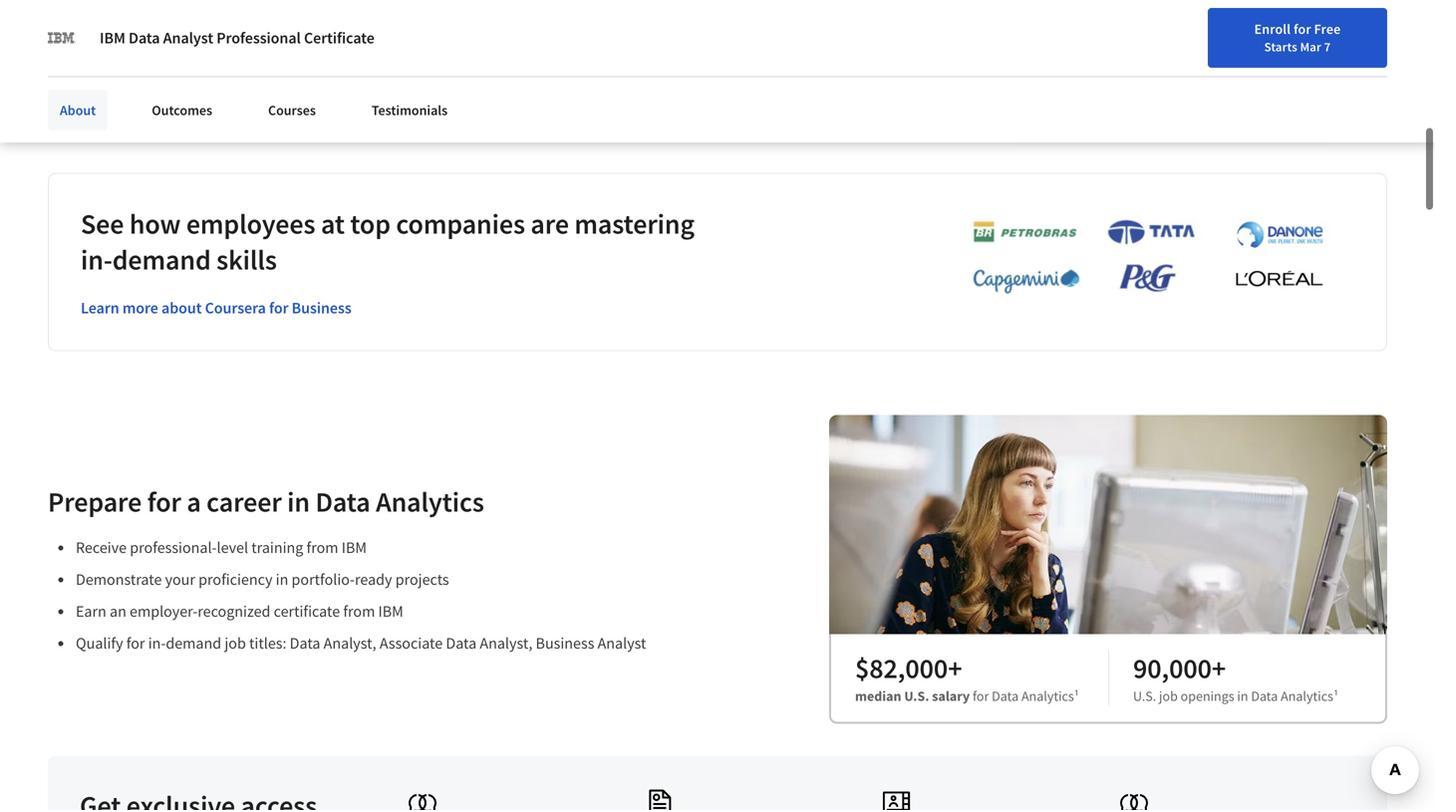 Task type: locate. For each thing, give the bounding box(es) containing it.
learn
[[81, 298, 119, 318]]

prepare
[[48, 484, 142, 519]]

from
[[307, 538, 338, 558], [343, 601, 375, 621]]

1 horizontal spatial in-
[[148, 633, 166, 653]]

¹
[[1074, 687, 1079, 705], [1334, 687, 1339, 705]]

portfolio-
[[292, 570, 355, 589]]

outcomes
[[152, 101, 212, 119]]

1 horizontal spatial from
[[343, 601, 375, 621]]

in
[[1318, 63, 1330, 81]]

data right salary
[[992, 687, 1019, 705]]

view all courses
[[994, 69, 1102, 88]]

1 analyst, from the left
[[324, 633, 376, 653]]

+ for 90,000
[[1212, 651, 1226, 686]]

testimonials link
[[360, 90, 460, 131]]

2 + from the left
[[1212, 651, 1226, 686]]

0 horizontal spatial from
[[307, 538, 338, 558]]

your right find
[[1178, 63, 1204, 81]]

+ up openings
[[1212, 651, 1226, 686]]

analytics inside 90,000 + u.s. job openings in data analytics ¹
[[1281, 687, 1334, 705]]

+ up salary
[[948, 651, 962, 686]]

1 vertical spatial analyst
[[598, 633, 646, 653]]

+ inside the $82,000 + median u.s. salary for data analytics ¹
[[948, 651, 962, 686]]

in right openings
[[1237, 687, 1249, 705]]

in- down employer-
[[148, 633, 166, 653]]

0 horizontal spatial free
[[1314, 20, 1341, 38]]

new
[[1207, 63, 1233, 81]]

0 vertical spatial free
[[1314, 20, 1341, 38]]

analytics
[[376, 484, 484, 519], [1022, 687, 1074, 705], [1281, 687, 1334, 705]]

0 vertical spatial certificate
[[120, 29, 188, 49]]

data right openings
[[1251, 687, 1278, 705]]

qualify
[[76, 633, 123, 653]]

+ inside 90,000 + u.s. job openings in data analytics ¹
[[1212, 651, 1226, 686]]

certificate inside shareable certificate add to your linkedin profile
[[120, 29, 188, 49]]

demonstrate your proficiency in portfolio-ready projects
[[76, 570, 449, 589]]

2 horizontal spatial analytics
[[1281, 687, 1334, 705]]

0 horizontal spatial ¹
[[1074, 687, 1079, 705]]

demand down the how
[[112, 242, 211, 277]]

2 vertical spatial in
[[1237, 687, 1249, 705]]

1 horizontal spatial job
[[1159, 687, 1178, 705]]

0 horizontal spatial business
[[292, 298, 352, 318]]

skills
[[216, 242, 277, 277]]

1 u.s. from the left
[[904, 687, 929, 705]]

all
[[1030, 69, 1047, 88]]

0 vertical spatial ibm
[[100, 28, 125, 48]]

¹ inside the $82,000 + median u.s. salary for data analytics ¹
[[1074, 687, 1079, 705]]

in- down see
[[81, 242, 112, 277]]

about
[[161, 298, 202, 318]]

0 horizontal spatial job
[[225, 633, 246, 653]]

free inside enroll for free starts mar 7
[[1314, 20, 1341, 38]]

0 horizontal spatial your
[[89, 58, 115, 76]]

2 analyst, from the left
[[480, 633, 533, 653]]

1 horizontal spatial your
[[165, 570, 195, 589]]

1 horizontal spatial analytics
[[1022, 687, 1074, 705]]

0 vertical spatial in-
[[81, 242, 112, 277]]

certificate up linkedin at the left of page
[[120, 29, 188, 49]]

for right salary
[[973, 687, 989, 705]]

ibm up linkedin at the left of page
[[100, 28, 125, 48]]

data
[[129, 28, 160, 48], [315, 484, 370, 519], [290, 633, 320, 653], [446, 633, 477, 653], [992, 687, 1019, 705], [1251, 687, 1278, 705]]

+
[[948, 651, 962, 686], [1212, 651, 1226, 686]]

1 vertical spatial certificate
[[274, 601, 340, 621]]

analytics right openings
[[1281, 687, 1334, 705]]

your for find your new career
[[1178, 63, 1204, 81]]

0 horizontal spatial analyst,
[[324, 633, 376, 653]]

data up linkedin at the left of page
[[129, 28, 160, 48]]

for up mar
[[1294, 20, 1312, 38]]

ibm
[[100, 28, 125, 48], [342, 538, 367, 558], [378, 601, 403, 621]]

career
[[1236, 63, 1274, 81]]

1 horizontal spatial business
[[536, 633, 594, 653]]

¹ inside 90,000 + u.s. job openings in data analytics ¹
[[1334, 687, 1339, 705]]

certificate down portfolio-
[[274, 601, 340, 621]]

analytics inside the $82,000 + median u.s. salary for data analytics ¹
[[1022, 687, 1074, 705]]

courses
[[268, 101, 316, 119]]

analyst, right associate
[[480, 633, 533, 653]]

log
[[1294, 63, 1316, 81]]

1 horizontal spatial analyst
[[598, 633, 646, 653]]

u.s. down 90,000
[[1133, 687, 1157, 705]]

qualify for in-demand job titles: data analyst, associate data analyst, business analyst
[[76, 633, 646, 653]]

coursera enterprise logos image
[[943, 219, 1342, 305]]

0 vertical spatial analyst
[[163, 28, 213, 48]]

2 horizontal spatial ibm
[[378, 601, 403, 621]]

prepare for a career in data analytics
[[48, 484, 484, 519]]

0 vertical spatial demand
[[112, 242, 211, 277]]

earn an employer-recognized certificate from ibm
[[76, 601, 403, 621]]

in up training
[[287, 484, 310, 519]]

2 u.s. from the left
[[1133, 687, 1157, 705]]

professional
[[217, 28, 301, 48]]

career
[[207, 484, 282, 519]]

1 vertical spatial demand
[[166, 633, 221, 653]]

job down recognized
[[225, 633, 246, 653]]

more
[[122, 298, 158, 318]]

job down 90,000
[[1159, 687, 1178, 705]]

courses link
[[256, 90, 328, 131]]

2 ¹ from the left
[[1334, 687, 1339, 705]]

demonstrate
[[76, 570, 162, 589]]

ready
[[355, 570, 392, 589]]

titles:
[[249, 633, 287, 653]]

from up portfolio-
[[307, 538, 338, 558]]

demand down employer-
[[166, 633, 221, 653]]

receive professional-level training from ibm
[[76, 538, 367, 558]]

u.s.
[[904, 687, 929, 705], [1133, 687, 1157, 705]]

analytics up projects
[[376, 484, 484, 519]]

1 vertical spatial job
[[1159, 687, 1178, 705]]

for right "qualify"
[[126, 633, 145, 653]]

outcomes link
[[140, 90, 224, 131]]

0 horizontal spatial analytics
[[376, 484, 484, 519]]

1 horizontal spatial u.s.
[[1133, 687, 1157, 705]]

your right 'to'
[[89, 58, 115, 76]]

analyst
[[163, 28, 213, 48], [598, 633, 646, 653]]

1 vertical spatial free
[[1397, 65, 1424, 83]]

log in
[[1294, 63, 1330, 81]]

0 vertical spatial in
[[287, 484, 310, 519]]

0 horizontal spatial in-
[[81, 242, 112, 277]]

0 horizontal spatial certificate
[[120, 29, 188, 49]]

0 horizontal spatial u.s.
[[904, 687, 929, 705]]

for for enroll
[[1294, 20, 1312, 38]]

u.s. down $82,000
[[904, 687, 929, 705]]

1 + from the left
[[948, 651, 962, 686]]

learn more about coursera for business
[[81, 298, 352, 318]]

earn
[[76, 601, 106, 621]]

banner navigation
[[16, 0, 561, 40]]

for left a
[[147, 484, 181, 519]]

your
[[89, 58, 115, 76], [1178, 63, 1204, 81], [165, 570, 195, 589]]

for
[[1294, 20, 1312, 38], [1376, 65, 1394, 83], [269, 298, 289, 318], [147, 484, 181, 519], [126, 633, 145, 653], [973, 687, 989, 705]]

see how employees at top companies are mastering in-demand skills
[[81, 206, 695, 277]]

find
[[1150, 63, 1175, 81]]

for for qualify
[[126, 633, 145, 653]]

ibm up ready
[[342, 538, 367, 558]]

openings
[[1181, 687, 1235, 705]]

mastering
[[575, 206, 695, 241]]

2 vertical spatial ibm
[[378, 601, 403, 621]]

analytics for $82,000
[[1022, 687, 1074, 705]]

1 vertical spatial in
[[276, 570, 288, 589]]

for inside enroll for free starts mar 7
[[1294, 20, 1312, 38]]

1 horizontal spatial analyst,
[[480, 633, 533, 653]]

ibm image
[[48, 24, 76, 52]]

for right "join"
[[1376, 65, 1394, 83]]

from up qualify for in-demand job titles: data analyst, associate data analyst, business analyst
[[343, 601, 375, 621]]

1 horizontal spatial ibm
[[342, 538, 367, 558]]

mar
[[1300, 39, 1322, 55]]

join
[[1347, 65, 1374, 83]]

90,000
[[1133, 651, 1212, 686]]

receive
[[76, 538, 127, 558]]

analyst, left associate
[[324, 633, 376, 653]]

demand
[[112, 242, 211, 277], [166, 633, 221, 653]]

log in link
[[1284, 60, 1340, 84]]

1 ¹ from the left
[[1074, 687, 1079, 705]]

to
[[74, 58, 86, 76]]

data up portfolio-
[[315, 484, 370, 519]]

your down professional-
[[165, 570, 195, 589]]

companies
[[396, 206, 525, 241]]

in down training
[[276, 570, 288, 589]]

free up the 7
[[1314, 20, 1341, 38]]

for for join
[[1376, 65, 1394, 83]]

analytics right salary
[[1022, 687, 1074, 705]]

in
[[287, 484, 310, 519], [276, 570, 288, 589], [1237, 687, 1249, 705]]

at
[[321, 206, 345, 241]]

2 horizontal spatial your
[[1178, 63, 1204, 81]]

for right coursera at top
[[269, 298, 289, 318]]

free right "join"
[[1397, 65, 1424, 83]]

90,000 + u.s. job openings in data analytics ¹
[[1133, 651, 1339, 705]]

business
[[292, 298, 352, 318], [536, 633, 594, 653]]

¹ for 90,000
[[1334, 687, 1339, 705]]

analyst,
[[324, 633, 376, 653], [480, 633, 533, 653]]

job
[[225, 633, 246, 653], [1159, 687, 1178, 705]]

1 horizontal spatial certificate
[[274, 601, 340, 621]]

1 horizontal spatial free
[[1397, 65, 1424, 83]]

free
[[1314, 20, 1341, 38], [1397, 65, 1424, 83]]

proficiency
[[198, 570, 273, 589]]

1 vertical spatial in-
[[148, 633, 166, 653]]

coursera image
[[24, 56, 151, 88]]

0 horizontal spatial +
[[948, 651, 962, 686]]

None search field
[[284, 52, 613, 92]]

1 horizontal spatial ¹
[[1334, 687, 1339, 705]]

0 horizontal spatial analyst
[[163, 28, 213, 48]]

ibm down ready
[[378, 601, 403, 621]]

certificate
[[304, 28, 375, 48]]

1 horizontal spatial +
[[1212, 651, 1226, 686]]

in-
[[81, 242, 112, 277], [148, 633, 166, 653]]



Task type: describe. For each thing, give the bounding box(es) containing it.
starts
[[1265, 39, 1298, 55]]

find your new career link
[[1140, 60, 1284, 85]]

0 vertical spatial job
[[225, 633, 246, 653]]

join for free link
[[1342, 55, 1429, 93]]

u.s. inside the $82,000 + median u.s. salary for data analytics ¹
[[904, 687, 929, 705]]

$82,000 + median u.s. salary for data analytics ¹
[[855, 651, 1079, 705]]

1 vertical spatial ibm
[[342, 538, 367, 558]]

about link
[[48, 90, 108, 131]]

enroll
[[1255, 20, 1291, 38]]

ibm data analyst professional certificate
[[100, 28, 375, 48]]

recognized
[[198, 601, 271, 621]]

1 vertical spatial from
[[343, 601, 375, 621]]

in- inside see how employees at top companies are mastering in-demand skills
[[81, 242, 112, 277]]

are
[[531, 206, 569, 241]]

see
[[81, 206, 124, 241]]

training
[[251, 538, 303, 558]]

join for free
[[1347, 65, 1424, 83]]

how
[[129, 206, 181, 241]]

view
[[994, 69, 1027, 88]]

projects
[[395, 570, 449, 589]]

for for prepare
[[147, 484, 181, 519]]

top
[[350, 206, 391, 241]]

view all courses link
[[994, 69, 1102, 88]]

job inside 90,000 + u.s. job openings in data analytics ¹
[[1159, 687, 1178, 705]]

0 vertical spatial from
[[307, 538, 338, 558]]

employer-
[[130, 601, 198, 621]]

demand inside see how employees at top companies are mastering in-demand skills
[[112, 242, 211, 277]]

learn more about coursera for business link
[[81, 298, 352, 318]]

enroll for free starts mar 7
[[1255, 20, 1341, 55]]

¹ for $82,000
[[1074, 687, 1079, 705]]

an
[[110, 601, 126, 621]]

1 vertical spatial business
[[536, 633, 594, 653]]

in inside 90,000 + u.s. job openings in data analytics ¹
[[1237, 687, 1249, 705]]

for inside the $82,000 + median u.s. salary for data analytics ¹
[[973, 687, 989, 705]]

data inside 90,000 + u.s. job openings in data analytics ¹
[[1251, 687, 1278, 705]]

add
[[48, 58, 71, 76]]

profile
[[171, 58, 209, 76]]

$82,000
[[855, 651, 948, 686]]

data right associate
[[446, 633, 477, 653]]

salary
[[932, 687, 970, 705]]

data inside the $82,000 + median u.s. salary for data analytics ¹
[[992, 687, 1019, 705]]

shareable certificate add to your linkedin profile
[[48, 29, 209, 76]]

professional-
[[130, 538, 217, 558]]

about
[[60, 101, 96, 119]]

your for demonstrate your proficiency in portfolio-ready projects
[[165, 570, 195, 589]]

courses
[[1050, 69, 1102, 88]]

a
[[187, 484, 201, 519]]

employees
[[186, 206, 315, 241]]

associate
[[380, 633, 443, 653]]

free for enroll for free starts mar 7
[[1314, 20, 1341, 38]]

your inside shareable certificate add to your linkedin profile
[[89, 58, 115, 76]]

analytics for 90,000
[[1281, 687, 1334, 705]]

0 horizontal spatial ibm
[[100, 28, 125, 48]]

shareable
[[48, 29, 117, 49]]

level
[[217, 538, 248, 558]]

u.s. inside 90,000 + u.s. job openings in data analytics ¹
[[1133, 687, 1157, 705]]

7
[[1324, 39, 1331, 55]]

+ for $82,000
[[948, 651, 962, 686]]

data right titles:
[[290, 633, 320, 653]]

median
[[855, 687, 902, 705]]

find your new career
[[1150, 63, 1274, 81]]

linkedin
[[118, 58, 168, 76]]

testimonials
[[372, 101, 448, 119]]

free for join for free
[[1397, 65, 1424, 83]]

coursera
[[205, 298, 266, 318]]

0 vertical spatial business
[[292, 298, 352, 318]]



Task type: vqa. For each thing, say whether or not it's contained in the screenshot.
the top job
yes



